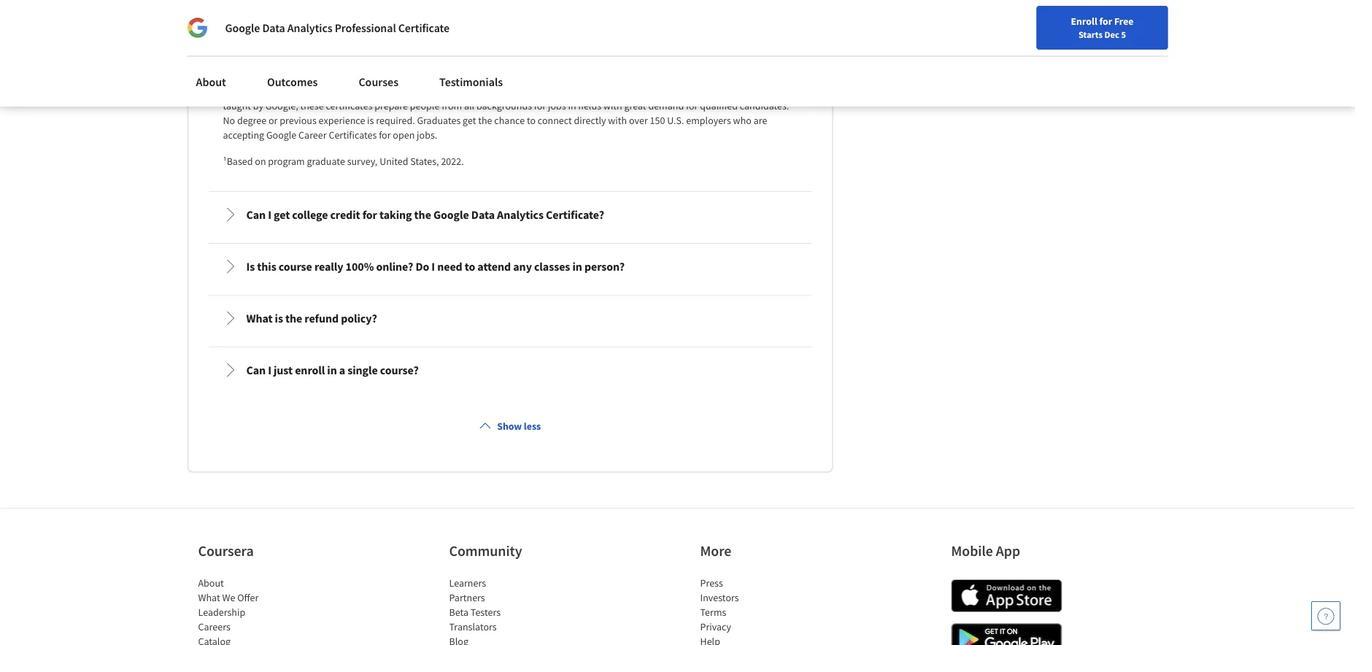 Task type: describe. For each thing, give the bounding box(es) containing it.
is this course really 100% online? do i need to attend any classes in person? button
[[211, 246, 810, 287]]

graduates
[[417, 114, 461, 127]]

the inside dropdown button
[[285, 311, 302, 326]]

1 vertical spatial people
[[410, 100, 440, 113]]

certificate
[[398, 20, 450, 35]]

about for about
[[196, 74, 226, 89]]

0 vertical spatial career
[[1014, 17, 1042, 30]]

career inside when we saw the positive impact this program was having on people all over the world, we expanded into additional fast-growing, high-paying career fields: cybersecurity, data analytics, digital marketing & e-commerce, project management and ux design. built and taught by google, these certificates prepare people from all backgrounds for jobs in fields with great demand for qualified candidates. no degree or previous experience is required. graduates get the chance to connect directly with over 150 u.s. employers who are accepting google career certificates for open jobs.
[[299, 129, 327, 142]]

previous
[[280, 114, 317, 127]]

positive
[[299, 70, 332, 84]]

is inside when we saw the positive impact this program was having on people all over the world, we expanded into additional fast-growing, high-paying career fields: cybersecurity, data analytics, digital marketing & e-commerce, project management and ux design. built and taught by google, these certificates prepare people from all backgrounds for jobs in fields with great demand for qualified candidates. no degree or previous experience is required. graduates get the chance to connect directly with over 150 u.s. employers who are accepting google career certificates for open jobs.
[[367, 114, 374, 127]]

project
[[599, 85, 629, 98]]

privacy link
[[701, 621, 732, 634]]

credit
[[330, 208, 360, 222]]

commerce,
[[549, 85, 597, 98]]

ux
[[709, 85, 721, 98]]

we
[[222, 592, 235, 605]]

1 vertical spatial i
[[432, 260, 435, 274]]

was
[[423, 70, 440, 84]]

the up commerce,
[[551, 70, 565, 84]]

can i get college credit for taking the google data analytics certificate? button
[[211, 195, 810, 235]]

is this course really 100% online? do i need to attend any classes in person?
[[246, 260, 625, 274]]

can i get college credit for taking the google data analytics certificate?
[[246, 208, 605, 222]]

online?
[[376, 260, 413, 274]]

refund
[[305, 311, 339, 326]]

for down required.
[[379, 129, 391, 142]]

can for can i just enroll in a single course?
[[246, 363, 266, 378]]

by
[[253, 100, 264, 113]]

survey,
[[347, 155, 378, 168]]

free
[[1115, 15, 1134, 28]]

can i just enroll in a single course?
[[246, 363, 419, 378]]

courses
[[359, 74, 399, 89]]

2022.
[[441, 155, 464, 168]]

terms link
[[701, 606, 727, 619]]

these
[[300, 100, 324, 113]]

offer
[[237, 592, 259, 605]]

backgrounds
[[477, 100, 532, 113]]

learners partners beta testers translators
[[449, 577, 501, 634]]

find your new career
[[951, 17, 1042, 30]]

testers
[[471, 606, 501, 619]]

graduate
[[307, 155, 345, 168]]

what inside about what we offer leadership careers
[[198, 592, 220, 605]]

when
[[223, 70, 247, 84]]

u.s.
[[667, 114, 684, 127]]

about link for outcomes
[[187, 66, 235, 98]]

list item for community
[[449, 635, 574, 645]]

this inside when we saw the positive impact this program was having on people all over the world, we expanded into additional fast-growing, high-paying career fields: cybersecurity, data analytics, digital marketing & e-commerce, project management and ux design. built and taught by google, these certificates prepare people from all backgrounds for jobs in fields with great demand for qualified candidates. no degree or previous experience is required. graduates get the chance to connect directly with over 150 u.s. employers who are accepting google career certificates for open jobs.
[[366, 70, 382, 84]]

data inside dropdown button
[[472, 208, 495, 222]]

impact
[[335, 70, 364, 84]]

course
[[279, 260, 312, 274]]

1 vertical spatial program
[[268, 155, 305, 168]]

single
[[348, 363, 378, 378]]

100%
[[346, 260, 374, 274]]

community
[[449, 542, 522, 561]]

privacy
[[701, 621, 732, 634]]

2 and from the left
[[778, 85, 794, 98]]

fields
[[579, 100, 602, 113]]

list for community
[[449, 576, 574, 645]]

0 horizontal spatial on
[[255, 155, 266, 168]]

press link
[[701, 577, 723, 590]]

taking
[[380, 208, 412, 222]]

leadership
[[198, 606, 245, 619]]

1 we from the left
[[249, 70, 262, 84]]

in inside is this course really 100% online? do i need to attend any classes in person? dropdown button
[[573, 260, 582, 274]]

are
[[754, 114, 768, 127]]

careers
[[198, 621, 231, 634]]

0 vertical spatial over
[[530, 70, 549, 84]]

your
[[971, 17, 991, 30]]

starts
[[1079, 28, 1103, 40]]

or
[[269, 114, 278, 127]]

show less
[[497, 420, 541, 433]]

into
[[655, 70, 672, 84]]

person?
[[585, 260, 625, 274]]

1 vertical spatial all
[[464, 100, 475, 113]]

accepting
[[223, 129, 264, 142]]

show less button
[[474, 414, 547, 440]]

demand
[[649, 100, 684, 113]]

list for coursera
[[198, 576, 322, 645]]

partners link
[[449, 592, 485, 605]]

career
[[276, 85, 303, 98]]

get inside dropdown button
[[274, 208, 290, 222]]

degree
[[237, 114, 267, 127]]

e-
[[541, 85, 549, 98]]

google data analytics professional certificate
[[225, 20, 450, 35]]

partners
[[449, 592, 485, 605]]

really
[[315, 260, 344, 274]]

google inside when we saw the positive impact this program was having on people all over the world, we expanded into additional fast-growing, high-paying career fields: cybersecurity, data analytics, digital marketing & e-commerce, project management and ux design. built and taught by google, these certificates prepare people from all backgrounds for jobs in fields with great demand for qualified candidates. no degree or previous experience is required. graduates get the chance to connect directly with over 150 u.s. employers who are accepting google career certificates for open jobs.
[[266, 129, 297, 142]]

show notifications image
[[1159, 18, 1176, 36]]

1 vertical spatial with
[[608, 114, 627, 127]]

what we offer link
[[198, 592, 259, 605]]

required.
[[376, 114, 415, 127]]

united
[[380, 155, 409, 168]]

for down & on the top left of page
[[534, 100, 546, 113]]

open
[[393, 129, 415, 142]]

about link for what we offer
[[198, 577, 224, 590]]

connect
[[538, 114, 572, 127]]

list for more
[[701, 576, 825, 645]]

paying
[[245, 85, 274, 98]]

find
[[951, 17, 969, 30]]

google,
[[266, 100, 298, 113]]

download on the app store image
[[952, 580, 1063, 613]]



Task type: locate. For each thing, give the bounding box(es) containing it.
new
[[993, 17, 1012, 30]]

the up career
[[283, 70, 297, 84]]

people
[[486, 70, 515, 84], [410, 100, 440, 113]]

opens in a new tab image
[[260, 361, 272, 373]]

0 vertical spatial can
[[246, 208, 266, 222]]

2 can from the top
[[246, 363, 266, 378]]

classes
[[534, 260, 570, 274]]

for right credit
[[363, 208, 377, 222]]

1 horizontal spatial all
[[517, 70, 528, 84]]

google
[[225, 20, 260, 35], [266, 129, 297, 142], [434, 208, 469, 222]]

i left college
[[268, 208, 272, 222]]

0 vertical spatial about link
[[187, 66, 235, 98]]

about inside about what we offer leadership careers
[[198, 577, 224, 590]]

0 vertical spatial google
[[225, 20, 260, 35]]

0 horizontal spatial data
[[262, 20, 285, 35]]

1 vertical spatial is
[[275, 311, 283, 326]]

high-
[[223, 85, 245, 98]]

1 vertical spatial to
[[465, 260, 475, 274]]

1 vertical spatial get
[[274, 208, 290, 222]]

google image
[[187, 18, 208, 38]]

in down commerce,
[[568, 100, 576, 113]]

0 vertical spatial with
[[604, 100, 623, 113]]

2 list item from the left
[[449, 635, 574, 645]]

0 vertical spatial people
[[486, 70, 515, 84]]

0 vertical spatial all
[[517, 70, 528, 84]]

0 vertical spatial to
[[527, 114, 536, 127]]

certificates
[[329, 129, 377, 142]]

in right classes
[[573, 260, 582, 274]]

with down project
[[604, 100, 623, 113]]

1 list item from the left
[[198, 635, 322, 645]]

program
[[384, 70, 421, 84], [268, 155, 305, 168]]

i for can i just enroll in a single course?
[[268, 363, 272, 378]]

0 vertical spatial data
[[262, 20, 285, 35]]

candidates.
[[740, 100, 790, 113]]

0 horizontal spatial list item
[[198, 635, 322, 645]]

list item down testers
[[449, 635, 574, 645]]

1 vertical spatial about
[[198, 577, 224, 590]]

digital
[[458, 85, 485, 98]]

0 horizontal spatial career
[[299, 129, 327, 142]]

built
[[755, 85, 776, 98]]

is up certificates
[[367, 114, 374, 127]]

testimonials link
[[431, 66, 512, 98]]

analytics inside dropdown button
[[497, 208, 544, 222]]

program inside when we saw the positive impact this program was having on people all over the world, we expanded into additional fast-growing, high-paying career fields: cybersecurity, data analytics, digital marketing & e-commerce, project management and ux design. built and taught by google, these certificates prepare people from all backgrounds for jobs in fields with great demand for qualified candidates. no degree or previous experience is required. graduates get the chance to connect directly with over 150 u.s. employers who are accepting google career certificates for open jobs.
[[384, 70, 421, 84]]

get
[[463, 114, 476, 127], [274, 208, 290, 222]]

we up paying
[[249, 70, 262, 84]]

is
[[246, 260, 255, 274]]

i left just
[[268, 363, 272, 378]]

i for can i get college credit for taking the google data analytics certificate?
[[268, 208, 272, 222]]

can for can i get college credit for taking the google data analytics certificate?
[[246, 208, 266, 222]]

1 vertical spatial can
[[246, 363, 266, 378]]

about up the what we offer link
[[198, 577, 224, 590]]

about what we offer leadership careers
[[198, 577, 259, 634]]

in left a
[[327, 363, 337, 378]]

marketing
[[487, 85, 531, 98]]

about link up the what we offer link
[[198, 577, 224, 590]]

help center image
[[1318, 607, 1335, 625]]

2 list from the left
[[449, 576, 574, 645]]

program left graduate
[[268, 155, 305, 168]]

for up employers
[[686, 100, 698, 113]]

list containing learners
[[449, 576, 574, 645]]

the down backgrounds
[[478, 114, 492, 127]]

None search field
[[208, 9, 559, 38]]

0 vertical spatial on
[[472, 70, 484, 84]]

1 vertical spatial on
[[255, 155, 266, 168]]

press
[[701, 577, 723, 590]]

career right new
[[1014, 17, 1042, 30]]

2 horizontal spatial list
[[701, 576, 825, 645]]

no
[[223, 114, 235, 127]]

1 and from the left
[[690, 85, 707, 98]]

0 horizontal spatial is
[[275, 311, 283, 326]]

0 vertical spatial what
[[246, 311, 273, 326]]

about up taught
[[196, 74, 226, 89]]

certificate?
[[546, 208, 605, 222]]

do
[[416, 260, 429, 274]]

0 vertical spatial analytics
[[287, 20, 333, 35]]

and down additional
[[690, 85, 707, 98]]

analytics,
[[415, 85, 456, 98]]

leadership link
[[198, 606, 245, 619]]

jobs
[[548, 100, 566, 113]]

1 vertical spatial what
[[198, 592, 220, 605]]

investors link
[[701, 592, 739, 605]]

0 vertical spatial this
[[366, 70, 382, 84]]

prepare
[[375, 100, 408, 113]]

about link
[[187, 66, 235, 98], [198, 577, 224, 590]]

the left refund at the left of page
[[285, 311, 302, 326]]

0 horizontal spatial program
[[268, 155, 305, 168]]

for inside can i get college credit for taking the google data analytics certificate? dropdown button
[[363, 208, 377, 222]]

the right "taking"
[[414, 208, 431, 222]]

people up marketing
[[486, 70, 515, 84]]

list item down the privacy
[[701, 635, 825, 645]]

data up 'attend'
[[472, 208, 495, 222]]

this right is
[[257, 260, 276, 274]]

get down digital
[[463, 114, 476, 127]]

0 vertical spatial i
[[268, 208, 272, 222]]

list item down the offer
[[198, 635, 322, 645]]

¹based
[[223, 155, 253, 168]]

need
[[437, 260, 463, 274]]

1 horizontal spatial we
[[596, 70, 608, 84]]

investors
[[701, 592, 739, 605]]

1 horizontal spatial over
[[629, 114, 648, 127]]

all up marketing
[[517, 70, 528, 84]]

1 horizontal spatial list item
[[449, 635, 574, 645]]

any
[[513, 260, 532, 274]]

0 horizontal spatial all
[[464, 100, 475, 113]]

careers link
[[198, 621, 231, 634]]

what up opens in a new tab image at left
[[246, 311, 273, 326]]

0 horizontal spatial this
[[257, 260, 276, 274]]

1 vertical spatial over
[[629, 114, 648, 127]]

on right ¹based
[[255, 155, 266, 168]]

about for about what we offer leadership careers
[[198, 577, 224, 590]]

translators
[[449, 621, 497, 634]]

list
[[198, 576, 322, 645], [449, 576, 574, 645], [701, 576, 825, 645]]

a
[[339, 363, 345, 378]]

in
[[568, 100, 576, 113], [573, 260, 582, 274], [327, 363, 337, 378]]

translators link
[[449, 621, 497, 634]]

data
[[394, 85, 413, 98]]

get left college
[[274, 208, 290, 222]]

what inside dropdown button
[[246, 311, 273, 326]]

this up cybersecurity,
[[366, 70, 382, 84]]

1 horizontal spatial is
[[367, 114, 374, 127]]

google up need
[[434, 208, 469, 222]]

get inside when we saw the positive impact this program was having on people all over the world, we expanded into additional fast-growing, high-paying career fields: cybersecurity, data analytics, digital marketing & e-commerce, project management and ux design. built and taught by google, these certificates prepare people from all backgrounds for jobs in fields with great demand for qualified candidates. no degree or previous experience is required. graduates get the chance to connect directly with over 150 u.s. employers who are accepting google career certificates for open jobs.
[[463, 114, 476, 127]]

for
[[1100, 15, 1113, 28], [534, 100, 546, 113], [686, 100, 698, 113], [379, 129, 391, 142], [363, 208, 377, 222]]

coursera
[[198, 542, 254, 561]]

0 horizontal spatial list
[[198, 576, 322, 645]]

experience
[[319, 114, 365, 127]]

this inside is this course really 100% online? do i need to attend any classes in person? dropdown button
[[257, 260, 276, 274]]

all
[[517, 70, 528, 84], [464, 100, 475, 113]]

press investors terms privacy
[[701, 577, 739, 634]]

2 horizontal spatial google
[[434, 208, 469, 222]]

0 vertical spatial get
[[463, 114, 476, 127]]

1 list from the left
[[198, 576, 322, 645]]

1 vertical spatial data
[[472, 208, 495, 222]]

0 horizontal spatial what
[[198, 592, 220, 605]]

fast-
[[720, 70, 738, 84]]

0 vertical spatial about
[[196, 74, 226, 89]]

0 horizontal spatial analytics
[[287, 20, 333, 35]]

to right need
[[465, 260, 475, 274]]

certificates
[[326, 100, 373, 113]]

course?
[[380, 363, 419, 378]]

1 vertical spatial career
[[299, 129, 327, 142]]

2 vertical spatial in
[[327, 363, 337, 378]]

i right do
[[432, 260, 435, 274]]

management
[[631, 85, 688, 98]]

1 vertical spatial google
[[266, 129, 297, 142]]

3 list from the left
[[701, 576, 825, 645]]

1 vertical spatial analytics
[[497, 208, 544, 222]]

1 horizontal spatial get
[[463, 114, 476, 127]]

terms
[[701, 606, 727, 619]]

testimonials
[[440, 74, 503, 89]]

is left refund at the left of page
[[275, 311, 283, 326]]

2 vertical spatial google
[[434, 208, 469, 222]]

what is the refund policy? button
[[211, 298, 810, 339]]

1 horizontal spatial data
[[472, 208, 495, 222]]

0 horizontal spatial to
[[465, 260, 475, 274]]

1 horizontal spatial analytics
[[497, 208, 544, 222]]

1 vertical spatial in
[[573, 260, 582, 274]]

0 vertical spatial is
[[367, 114, 374, 127]]

2 horizontal spatial list item
[[701, 635, 825, 645]]

professional
[[335, 20, 396, 35]]

career down previous at the left top of page
[[299, 129, 327, 142]]

&
[[533, 85, 539, 98]]

on inside when we saw the positive impact this program was having on people all over the world, we expanded into additional fast-growing, high-paying career fields: cybersecurity, data analytics, digital marketing & e-commerce, project management and ux design. built and taught by google, these certificates prepare people from all backgrounds for jobs in fields with great demand for qualified candidates. no degree or previous experience is required. graduates get the chance to connect directly with over 150 u.s. employers who are accepting google career certificates for open jobs.
[[472, 70, 484, 84]]

0 vertical spatial program
[[384, 70, 421, 84]]

from
[[442, 100, 462, 113]]

this
[[366, 70, 382, 84], [257, 260, 276, 274]]

world,
[[567, 70, 594, 84]]

list containing about
[[198, 576, 322, 645]]

expanded
[[610, 70, 653, 84]]

cybersecurity,
[[332, 85, 392, 98]]

the inside dropdown button
[[414, 208, 431, 222]]

in inside can i just enroll in a single course? dropdown button
[[327, 363, 337, 378]]

list item for coursera
[[198, 635, 322, 645]]

1 horizontal spatial to
[[527, 114, 536, 127]]

what
[[246, 311, 273, 326], [198, 592, 220, 605]]

1 horizontal spatial career
[[1014, 17, 1042, 30]]

0 horizontal spatial people
[[410, 100, 440, 113]]

google down or
[[266, 129, 297, 142]]

3 list item from the left
[[701, 635, 825, 645]]

1 horizontal spatial people
[[486, 70, 515, 84]]

what is the refund policy?
[[246, 311, 377, 326]]

1 horizontal spatial program
[[384, 70, 421, 84]]

outcomes
[[267, 74, 318, 89]]

1 horizontal spatial what
[[246, 311, 273, 326]]

get it on google play image
[[952, 624, 1063, 645]]

0 horizontal spatial get
[[274, 208, 290, 222]]

to right chance
[[527, 114, 536, 127]]

program up data
[[384, 70, 421, 84]]

google right google image
[[225, 20, 260, 35]]

show
[[497, 420, 522, 433]]

data up the saw
[[262, 20, 285, 35]]

1 horizontal spatial on
[[472, 70, 484, 84]]

1 horizontal spatial this
[[366, 70, 382, 84]]

1 vertical spatial this
[[257, 260, 276, 274]]

great
[[625, 100, 647, 113]]

saw
[[264, 70, 281, 84]]

list item for more
[[701, 635, 825, 645]]

1 horizontal spatial google
[[266, 129, 297, 142]]

having
[[442, 70, 470, 84]]

to inside when we saw the positive impact this program was having on people all over the world, we expanded into additional fast-growing, high-paying career fields: cybersecurity, data analytics, digital marketing & e-commerce, project management and ux design. built and taught by google, these certificates prepare people from all backgrounds for jobs in fields with great demand for qualified candidates. no degree or previous experience is required. graduates get the chance to connect directly with over 150 u.s. employers who are accepting google career certificates for open jobs.
[[527, 114, 536, 127]]

2 vertical spatial i
[[268, 363, 272, 378]]

can left just
[[246, 363, 266, 378]]

1 can from the top
[[246, 208, 266, 222]]

analytics up any
[[497, 208, 544, 222]]

on up digital
[[472, 70, 484, 84]]

we up project
[[596, 70, 608, 84]]

is inside dropdown button
[[275, 311, 283, 326]]

1 horizontal spatial and
[[778, 85, 794, 98]]

beta
[[449, 606, 469, 619]]

2 we from the left
[[596, 70, 608, 84]]

list containing press
[[701, 576, 825, 645]]

over down great
[[629, 114, 648, 127]]

and right built
[[778, 85, 794, 98]]

in inside when we saw the positive impact this program was having on people all over the world, we expanded into additional fast-growing, high-paying career fields: cybersecurity, data analytics, digital marketing & e-commerce, project management and ux design. built and taught by google, these certificates prepare people from all backgrounds for jobs in fields with great demand for qualified candidates. no degree or previous experience is required. graduates get the chance to connect directly with over 150 u.s. employers who are accepting google career certificates for open jobs.
[[568, 100, 576, 113]]

design.
[[723, 85, 753, 98]]

people down analytics,
[[410, 100, 440, 113]]

career
[[1014, 17, 1042, 30], [299, 129, 327, 142]]

google inside dropdown button
[[434, 208, 469, 222]]

jobs.
[[417, 129, 438, 142]]

can up is
[[246, 208, 266, 222]]

over up & on the top left of page
[[530, 70, 549, 84]]

with down great
[[608, 114, 627, 127]]

app
[[996, 542, 1021, 561]]

what up 'leadership'
[[198, 592, 220, 605]]

150
[[650, 114, 665, 127]]

who
[[733, 114, 752, 127]]

taught
[[223, 100, 251, 113]]

analytics
[[287, 20, 333, 35], [497, 208, 544, 222]]

list item
[[198, 635, 322, 645], [449, 635, 574, 645], [701, 635, 825, 645]]

0 horizontal spatial over
[[530, 70, 549, 84]]

policy?
[[341, 311, 377, 326]]

for inside enroll for free starts dec 5
[[1100, 15, 1113, 28]]

enroll for free starts dec 5
[[1071, 15, 1134, 40]]

1 horizontal spatial list
[[449, 576, 574, 645]]

all down digital
[[464, 100, 475, 113]]

for up dec
[[1100, 15, 1113, 28]]

states,
[[411, 155, 439, 168]]

beta testers link
[[449, 606, 501, 619]]

0 horizontal spatial and
[[690, 85, 707, 98]]

enroll
[[1071, 15, 1098, 28]]

1 vertical spatial about link
[[198, 577, 224, 590]]

to inside dropdown button
[[465, 260, 475, 274]]

analytics up positive at the top left
[[287, 20, 333, 35]]

0 horizontal spatial google
[[225, 20, 260, 35]]

dec
[[1105, 28, 1120, 40]]

about link up taught
[[187, 66, 235, 98]]

0 horizontal spatial we
[[249, 70, 262, 84]]

0 vertical spatial in
[[568, 100, 576, 113]]

outcomes link
[[258, 66, 327, 98]]



Task type: vqa. For each thing, say whether or not it's contained in the screenshot.


